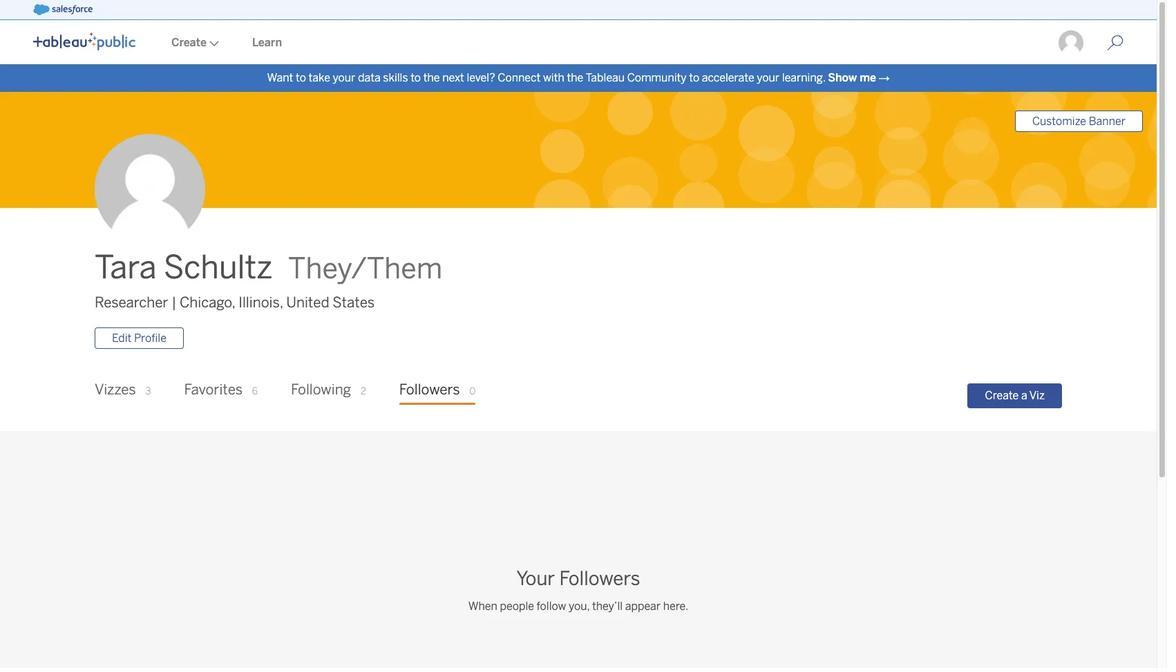 Task type: describe. For each thing, give the bounding box(es) containing it.
vizzes
[[95, 382, 136, 398]]

edit profile
[[112, 332, 167, 345]]

tara.schultz image
[[1058, 29, 1085, 57]]

you,
[[569, 600, 590, 613]]

1 your from the left
[[333, 71, 356, 84]]

show me link
[[828, 71, 877, 84]]

6
[[252, 386, 258, 398]]

→
[[879, 71, 890, 84]]

customize banner
[[1033, 115, 1126, 128]]

learn
[[252, 36, 282, 49]]

me
[[860, 71, 877, 84]]

level?
[[467, 71, 496, 84]]

with
[[543, 71, 565, 84]]

1 to from the left
[[296, 71, 306, 84]]

when people follow you, they'll appear here.
[[469, 600, 689, 613]]

accelerate
[[702, 71, 755, 84]]

3
[[145, 386, 151, 398]]

3 to from the left
[[689, 71, 700, 84]]

next
[[443, 71, 465, 84]]

2 the from the left
[[567, 71, 584, 84]]

go to search image
[[1091, 35, 1141, 51]]

they/them
[[288, 252, 443, 286]]

salesforce logo image
[[33, 4, 93, 15]]

tara
[[95, 249, 157, 287]]

create for create a viz
[[986, 389, 1019, 402]]

states
[[333, 294, 375, 311]]

favorites
[[184, 382, 243, 398]]

create button
[[155, 21, 236, 64]]

skills
[[383, 71, 408, 84]]

create a viz button
[[968, 384, 1063, 408]]

2 your from the left
[[757, 71, 780, 84]]



Task type: vqa. For each thing, say whether or not it's contained in the screenshot.


Task type: locate. For each thing, give the bounding box(es) containing it.
edit profile button
[[95, 328, 184, 349]]

want
[[267, 71, 293, 84]]

1 vertical spatial followers
[[560, 568, 641, 591]]

your left learning.
[[757, 71, 780, 84]]

when
[[469, 600, 498, 613]]

0 horizontal spatial your
[[333, 71, 356, 84]]

connect
[[498, 71, 541, 84]]

appear
[[625, 600, 661, 613]]

customize banner button
[[1016, 111, 1144, 132]]

followers
[[400, 382, 460, 398], [560, 568, 641, 591]]

community
[[628, 71, 687, 84]]

learn link
[[236, 21, 299, 64]]

1 horizontal spatial to
[[411, 71, 421, 84]]

the right with
[[567, 71, 584, 84]]

illinois,
[[239, 294, 283, 311]]

profile
[[134, 332, 167, 345]]

2
[[361, 386, 366, 398]]

your
[[333, 71, 356, 84], [757, 71, 780, 84]]

united
[[286, 294, 330, 311]]

create a viz
[[986, 389, 1045, 402]]

to left the "accelerate"
[[689, 71, 700, 84]]

tara schultz
[[95, 249, 273, 287]]

create
[[171, 36, 207, 49], [986, 389, 1019, 402]]

0 horizontal spatial followers
[[400, 382, 460, 398]]

learning.
[[783, 71, 826, 84]]

viz
[[1030, 389, 1045, 402]]

1 the from the left
[[424, 71, 440, 84]]

followers up they'll
[[560, 568, 641, 591]]

data
[[358, 71, 381, 84]]

people
[[500, 600, 534, 613]]

|
[[172, 294, 176, 311]]

1 horizontal spatial the
[[567, 71, 584, 84]]

to left take
[[296, 71, 306, 84]]

they'll
[[592, 600, 623, 613]]

1 horizontal spatial create
[[986, 389, 1019, 402]]

tableau
[[586, 71, 625, 84]]

your right take
[[333, 71, 356, 84]]

0 horizontal spatial the
[[424, 71, 440, 84]]

1 horizontal spatial your
[[757, 71, 780, 84]]

here.
[[664, 600, 689, 613]]

show
[[828, 71, 857, 84]]

0 horizontal spatial create
[[171, 36, 207, 49]]

to
[[296, 71, 306, 84], [411, 71, 421, 84], [689, 71, 700, 84]]

following
[[291, 382, 351, 398]]

researcher
[[95, 294, 168, 311]]

your followers
[[517, 568, 641, 591]]

followers left 0 on the bottom left
[[400, 382, 460, 398]]

a
[[1022, 389, 1028, 402]]

want to take your data skills to the next level? connect with the tableau community to accelerate your learning. show me →
[[267, 71, 890, 84]]

2 horizontal spatial to
[[689, 71, 700, 84]]

0 vertical spatial create
[[171, 36, 207, 49]]

1 horizontal spatial followers
[[560, 568, 641, 591]]

0
[[470, 386, 476, 398]]

create inside button
[[986, 389, 1019, 402]]

create for create
[[171, 36, 207, 49]]

schultz
[[164, 249, 273, 287]]

researcher | chicago, illinois, united states
[[95, 294, 375, 311]]

take
[[309, 71, 330, 84]]

edit
[[112, 332, 132, 345]]

the
[[424, 71, 440, 84], [567, 71, 584, 84]]

customize
[[1033, 115, 1087, 128]]

follow
[[537, 600, 567, 613]]

avatar image
[[95, 134, 205, 245]]

to right skills
[[411, 71, 421, 84]]

0 vertical spatial followers
[[400, 382, 460, 398]]

the left 'next'
[[424, 71, 440, 84]]

0 horizontal spatial to
[[296, 71, 306, 84]]

banner
[[1089, 115, 1126, 128]]

your
[[517, 568, 555, 591]]

chicago,
[[180, 294, 235, 311]]

1 vertical spatial create
[[986, 389, 1019, 402]]

logo image
[[33, 32, 136, 50]]

create inside dropdown button
[[171, 36, 207, 49]]

2 to from the left
[[411, 71, 421, 84]]



